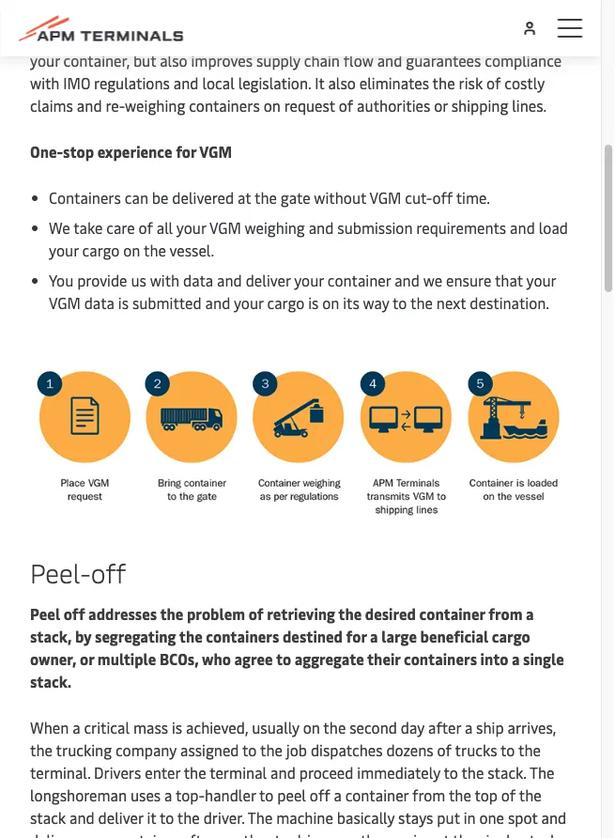 Task type: describe. For each thing, give the bounding box(es) containing it.
dozens
[[387, 741, 434, 761]]

and up peel
[[271, 763, 296, 783]]

and up will
[[180, 5, 205, 25]]

be
[[152, 188, 169, 208]]

2 horizontal spatial is
[[308, 293, 319, 313]]

stack. inside "when a critical mass is achieved, usually on the second day after a ship arrives, the trucking company assigned to the job dispatches dozens of trucks to the terminal. drivers enter the terminal and proceed immediately to the stack. the longshoreman uses a top-handler to peel off a container from the top of the stack and deliver it to the driver. the machine basically stays put in one spot and delivers one container after another to drivers as they arrive at the single s"
[[488, 763, 527, 783]]

supply
[[257, 50, 301, 70]]

trucks
[[455, 741, 498, 761]]

off inside "when a critical mass is achieved, usually on the second day after a ship arrives, the trucking company assigned to the job dispatches dozens of trucks to the terminal. drivers enter the terminal and proceed immediately to the stack. the longshoreman uses a top-handler to peel off a container from the top of the stack and deliver it to the driver. the machine basically stays put in one spot and delivers one container after another to drivers as they arrive at the single s"
[[310, 786, 330, 806]]

put
[[437, 808, 460, 828]]

of right top
[[502, 786, 516, 806]]

the down when
[[30, 741, 53, 761]]

beneficial
[[421, 627, 489, 647]]

1 horizontal spatial the
[[530, 763, 555, 783]]

longshoreman
[[30, 786, 127, 806]]

dispatches
[[311, 741, 383, 761]]

the down guarantees
[[433, 73, 455, 93]]

arrive
[[394, 831, 433, 838]]

basically
[[337, 808, 395, 828]]

container up basically at the bottom right of the page
[[346, 786, 409, 806]]

and left the we on the top right of page
[[395, 270, 420, 290]]

but
[[133, 50, 156, 70]]

aggregate
[[295, 649, 364, 670]]

containers
[[49, 188, 121, 208]]

spot
[[508, 808, 538, 828]]

improves
[[191, 50, 253, 70]]

and down the without
[[309, 218, 334, 238]]

save
[[279, 28, 309, 48]]

and left load
[[511, 218, 536, 238]]

day
[[401, 718, 425, 738]]

the down put
[[453, 831, 476, 838]]

1 horizontal spatial after
[[429, 718, 462, 738]]

stack. inside the peel off addresses the problem of retrieving the desired container from a stack, by segregating the containers destined for a large beneficial cargo owner, or multiple bcos, who agree to aggregate their containers into a single stack.
[[30, 672, 72, 692]]

vessel.
[[170, 240, 214, 260]]

0 horizontal spatial data
[[84, 293, 115, 313]]

experience
[[97, 141, 173, 162]]

assigned
[[180, 741, 239, 761]]

off left time.
[[433, 188, 453, 208]]

arrives,
[[508, 718, 557, 738]]

destined
[[283, 627, 343, 647]]

second
[[350, 718, 398, 738]]

company
[[116, 741, 177, 761]]

1 vertical spatial for
[[176, 141, 197, 162]]

with inside you provide us with data and deliver your container and we ensure that your vgm data is submitted and your cargo is on its way to the next destination.
[[150, 270, 180, 290]]

provide
[[77, 270, 127, 290]]

0 horizontal spatial the
[[248, 808, 273, 828]]

most
[[30, 5, 65, 25]]

the left gate
[[255, 188, 277, 208]]

addresses
[[88, 604, 157, 624]]

have
[[372, 5, 404, 25]]

cut-
[[405, 188, 433, 208]]

you
[[49, 270, 74, 290]]

cargo inside "we take care of all your vgm weighing and submission requirements and load your cargo on the vessel."
[[82, 240, 120, 260]]

0 horizontal spatial weighing
[[30, 28, 91, 48]]

to down trucks
[[444, 763, 459, 783]]

stack
[[30, 808, 66, 828]]

trucking
[[56, 741, 112, 761]]

time
[[373, 28, 404, 48]]

it
[[147, 808, 156, 828]]

container inside you provide us with data and deliver your container and we ensure that your vgm data is submitted and your cargo is on its way to the next destination.
[[328, 270, 391, 290]]

2 vertical spatial containers
[[404, 649, 478, 670]]

it
[[315, 73, 325, 93]]

the down the top-
[[177, 808, 200, 828]]

of right risk
[[487, 73, 501, 93]]

the down usually
[[260, 741, 283, 761]]

owner,
[[30, 649, 76, 670]]

drivers
[[94, 763, 141, 783]]

claims
[[30, 95, 73, 116]]

cargo inside the peel off addresses the problem of retrieving the desired container from a stack, by segregating the containers destined for a large beneficial cargo owner, or multiple bcos, who agree to aggregate their containers into a single stack.
[[492, 627, 531, 647]]

container inside the peel off addresses the problem of retrieving the desired container from a stack, by segregating the containers destined for a large beneficial cargo owner, or multiple bcos, who agree to aggregate their containers into a single stack.
[[420, 604, 486, 624]]

vgm up delivered
[[199, 141, 232, 162]]

your inside most of our terminals and inland services facilities have certified and calibrated weighing facilities - this will not only save cost and time in obtaining the vgm for your container, but also improves supply chain flow and guarantees compliance with imo regulations and local legislation. it also eliminates the risk of costly claims and re-weighing containers on request of authorities or shipping lines.
[[30, 50, 60, 70]]

the up bcos,
[[179, 627, 203, 647]]

0 horizontal spatial at
[[238, 188, 251, 208]]

is inside "when a critical mass is achieved, usually on the second day after a ship arrives, the trucking company assigned to the job dispatches dozens of trucks to the terminal. drivers enter the terminal and proceed immediately to the stack. the longshoreman uses a top-handler to peel off a container from the top of the stack and deliver it to the driver. the machine basically stays put in one spot and delivers one container after another to drivers as they arrive at the single s"
[[172, 718, 183, 738]]

local
[[202, 73, 235, 93]]

who
[[202, 649, 231, 670]]

of left trucks
[[438, 741, 452, 761]]

1 horizontal spatial also
[[328, 73, 356, 93]]

as
[[343, 831, 357, 838]]

cost
[[312, 28, 341, 48]]

drivers
[[293, 831, 339, 838]]

their
[[368, 649, 401, 670]]

deliver inside "when a critical mass is achieved, usually on the second day after a ship arrives, the trucking company assigned to the job dispatches dozens of trucks to the terminal. drivers enter the terminal and proceed immediately to the stack. the longshoreman uses a top-handler to peel off a container from the top of the stack and deliver it to the driver. the machine basically stays put in one spot and delivers one container after another to drivers as they arrive at the single s"
[[98, 808, 143, 828]]

cargo inside you provide us with data and deliver your container and we ensure that your vgm data is submitted and your cargo is on its way to the next destination.
[[267, 293, 305, 313]]

the up segregating
[[160, 604, 184, 624]]

eliminates
[[360, 73, 430, 93]]

guarantees
[[406, 50, 482, 70]]

our
[[86, 5, 109, 25]]

certified
[[407, 5, 464, 25]]

peel
[[30, 604, 60, 624]]

and down time on the top right of page
[[378, 50, 403, 70]]

the down arrives,
[[519, 741, 541, 761]]

segregating
[[95, 627, 176, 647]]

next
[[437, 293, 467, 313]]

not
[[220, 28, 243, 48]]

requirements
[[417, 218, 507, 238]]

single inside "when a critical mass is achieved, usually on the second day after a ship arrives, the trucking company assigned to the job dispatches dozens of trucks to the terminal. drivers enter the terminal and proceed immediately to the stack. the longshoreman uses a top-handler to peel off a container from the top of the stack and deliver it to the driver. the machine basically stays put in one spot and delivers one container after another to drivers as they arrive at the single s"
[[479, 831, 519, 838]]

off up "addresses"
[[91, 554, 126, 590]]

of inside the peel off addresses the problem of retrieving the desired container from a stack, by segregating the containers destined for a large beneficial cargo owner, or multiple bcos, who agree to aggregate their containers into a single stack.
[[249, 604, 264, 624]]

containers can be delivered at the gate without vgm cut-off time.
[[49, 188, 491, 208]]

1 vertical spatial containers
[[206, 627, 280, 647]]

the up put
[[449, 786, 472, 806]]

risk
[[459, 73, 483, 93]]

we
[[49, 218, 70, 238]]

stack,
[[30, 627, 72, 647]]

to down machine
[[275, 831, 289, 838]]

most of our terminals and inland services facilities have certified and calibrated weighing facilities - this will not only save cost and time in obtaining the vgm for your container, but also improves supply chain flow and guarantees compliance with imo regulations and local legislation. it also eliminates the risk of costly claims and re-weighing containers on request of authorities or shipping lines.
[[30, 5, 571, 116]]

multiple
[[98, 649, 156, 670]]

or inside the peel off addresses the problem of retrieving the desired container from a stack, by segregating the containers destined for a large beneficial cargo owner, or multiple bcos, who agree to aggregate their containers into a single stack.
[[80, 649, 94, 670]]

uses
[[131, 786, 161, 806]]

at inside "when a critical mass is achieved, usually on the second day after a ship arrives, the trucking company assigned to the job dispatches dozens of trucks to the terminal. drivers enter the terminal and proceed immediately to the stack. the longshoreman uses a top-handler to peel off a container from the top of the stack and deliver it to the driver. the machine basically stays put in one spot and delivers one container after another to drivers as they arrive at the single s"
[[436, 831, 450, 838]]

in inside "when a critical mass is achieved, usually on the second day after a ship arrives, the trucking company assigned to the job dispatches dozens of trucks to the terminal. drivers enter the terminal and proceed immediately to the stack. the longshoreman uses a top-handler to peel off a container from the top of the stack and deliver it to the driver. the machine basically stays put in one spot and delivers one container after another to drivers as they arrive at the single s"
[[464, 808, 476, 828]]

your up the vessel.
[[177, 218, 206, 238]]

off inside the peel off addresses the problem of retrieving the desired container from a stack, by segregating the containers destined for a large beneficial cargo owner, or multiple bcos, who agree to aggregate their containers into a single stack.
[[64, 604, 85, 624]]

by
[[75, 627, 92, 647]]

the up the top-
[[184, 763, 206, 783]]

with inside most of our terminals and inland services facilities have certified and calibrated weighing facilities - this will not only save cost and time in obtaining the vgm for your container, but also improves supply chain flow and guarantees compliance with imo regulations and local legislation. it also eliminates the risk of costly claims and re-weighing containers on request of authorities or shipping lines.
[[30, 73, 60, 93]]

obtaining
[[423, 28, 487, 48]]

the up the spot
[[520, 786, 542, 806]]

all
[[157, 218, 173, 238]]

and down the imo
[[77, 95, 102, 116]]

we
[[424, 270, 443, 290]]

inland
[[209, 5, 251, 25]]

to down ship
[[501, 741, 516, 761]]

large
[[382, 627, 417, 647]]



Task type: vqa. For each thing, say whether or not it's contained in the screenshot.
middle THE CARGO
yes



Task type: locate. For each thing, give the bounding box(es) containing it.
stop
[[63, 141, 94, 162]]

also
[[160, 50, 188, 70], [328, 73, 356, 93]]

1 horizontal spatial one
[[480, 808, 505, 828]]

the
[[530, 763, 555, 783], [248, 808, 273, 828]]

in inside most of our terminals and inland services facilities have certified and calibrated weighing facilities - this will not only save cost and time in obtaining the vgm for your container, but also improves supply chain flow and guarantees compliance with imo regulations and local legislation. it also eliminates the risk of costly claims and re-weighing containers on request of authorities or shipping lines.
[[407, 28, 419, 48]]

on down legislation.
[[264, 95, 281, 116]]

0 horizontal spatial in
[[407, 28, 419, 48]]

1 horizontal spatial for
[[346, 627, 367, 647]]

vgm down the you
[[49, 293, 81, 313]]

from inside the peel off addresses the problem of retrieving the desired container from a stack, by segregating the containers destined for a large beneficial cargo owner, or multiple bcos, who agree to aggregate their containers into a single stack.
[[489, 604, 523, 624]]

critical
[[84, 718, 130, 738]]

peel
[[278, 786, 306, 806]]

peel-off
[[30, 554, 126, 590]]

legislation.
[[238, 73, 311, 93]]

single
[[524, 649, 565, 670], [479, 831, 519, 838]]

2 vertical spatial for
[[346, 627, 367, 647]]

one
[[480, 808, 505, 828], [86, 831, 111, 838]]

to
[[393, 293, 407, 313], [276, 649, 291, 670], [243, 741, 257, 761], [501, 741, 516, 761], [444, 763, 459, 783], [260, 786, 274, 806], [160, 808, 174, 828], [275, 831, 289, 838]]

single inside the peel off addresses the problem of retrieving the desired container from a stack, by segregating the containers destined for a large beneficial cargo owner, or multiple bcos, who agree to aggregate their containers into a single stack.
[[524, 649, 565, 670]]

vgm down delivered
[[210, 218, 241, 238]]

0 vertical spatial stack.
[[30, 672, 72, 692]]

on inside most of our terminals and inland services facilities have certified and calibrated weighing facilities - this will not only save cost and time in obtaining the vgm for your container, but also improves supply chain flow and guarantees compliance with imo regulations and local legislation. it also eliminates the risk of costly claims and re-weighing containers on request of authorities or shipping lines.
[[264, 95, 281, 116]]

1 vertical spatial at
[[436, 831, 450, 838]]

of right problem
[[249, 604, 264, 624]]

at right delivered
[[238, 188, 251, 208]]

gate
[[281, 188, 311, 208]]

2 vertical spatial cargo
[[492, 627, 531, 647]]

1 vertical spatial cargo
[[267, 293, 305, 313]]

stays
[[399, 808, 434, 828]]

1 vertical spatial the
[[248, 808, 273, 828]]

1 vertical spatial from
[[413, 786, 446, 806]]

0 horizontal spatial cargo
[[82, 240, 120, 260]]

1 vertical spatial in
[[464, 808, 476, 828]]

-
[[155, 28, 161, 48]]

0 horizontal spatial is
[[118, 293, 129, 313]]

0 vertical spatial at
[[238, 188, 251, 208]]

0 vertical spatial containers
[[189, 95, 260, 116]]

the down arrives,
[[530, 763, 555, 783]]

imo
[[63, 73, 90, 93]]

vgm inside "we take care of all your vgm weighing and submission requirements and load your cargo on the vessel."
[[210, 218, 241, 238]]

one right the delivers
[[86, 831, 111, 838]]

0 vertical spatial single
[[524, 649, 565, 670]]

0 horizontal spatial with
[[30, 73, 60, 93]]

0 vertical spatial the
[[530, 763, 555, 783]]

container up its
[[328, 270, 391, 290]]

0 horizontal spatial after
[[182, 831, 215, 838]]

and left local
[[174, 73, 199, 93]]

terminal
[[210, 763, 267, 783]]

vgm up submission
[[370, 188, 402, 208]]

submitted
[[132, 293, 202, 313]]

top
[[475, 786, 498, 806]]

on inside "we take care of all your vgm weighing and submission requirements and load your cargo on the vessel."
[[123, 240, 140, 260]]

they
[[361, 831, 391, 838]]

problem
[[187, 604, 245, 624]]

containers up agree
[[206, 627, 280, 647]]

another
[[219, 831, 271, 838]]

cargo left its
[[267, 293, 305, 313]]

0 horizontal spatial facilities
[[94, 28, 151, 48]]

the up compliance
[[490, 28, 513, 48]]

deliver left it
[[98, 808, 143, 828]]

1 vertical spatial data
[[84, 293, 115, 313]]

or left shipping at the top of page
[[434, 95, 448, 116]]

peel off addresses the problem of retrieving the desired container from a stack, by segregating the containers destined for a large beneficial cargo owner, or multiple bcos, who agree to aggregate their containers into a single stack.
[[30, 604, 565, 692]]

0 vertical spatial also
[[160, 50, 188, 70]]

off
[[433, 188, 453, 208], [91, 554, 126, 590], [64, 604, 85, 624], [310, 786, 330, 806]]

immediately
[[358, 763, 441, 783]]

mass
[[133, 718, 168, 738]]

cargo
[[82, 240, 120, 260], [267, 293, 305, 313], [492, 627, 531, 647]]

and up flow
[[344, 28, 369, 48]]

stack.
[[30, 672, 72, 692], [488, 763, 527, 783]]

0 vertical spatial one
[[480, 808, 505, 828]]

or down "by"
[[80, 649, 94, 670]]

containers down beneficial
[[404, 649, 478, 670]]

you provide us with data and deliver your container and we ensure that your vgm data is submitted and your cargo is on its way to the next destination.
[[49, 270, 557, 313]]

deliver down "we take care of all your vgm weighing and submission requirements and load your cargo on the vessel."
[[246, 270, 291, 290]]

the down trucks
[[462, 763, 484, 783]]

1 vertical spatial one
[[86, 831, 111, 838]]

the up the another
[[248, 808, 273, 828]]

without
[[314, 188, 367, 208]]

stack. up top
[[488, 763, 527, 783]]

0 vertical spatial data
[[183, 270, 214, 290]]

one down top
[[480, 808, 505, 828]]

to right way
[[393, 293, 407, 313]]

1 horizontal spatial deliver
[[246, 270, 291, 290]]

is down provide
[[118, 293, 129, 313]]

for down calibrated at the right of page
[[551, 28, 571, 48]]

one-stop experience for vgm
[[30, 141, 232, 162]]

regulations
[[94, 73, 170, 93]]

authorities
[[357, 95, 431, 116]]

the down all
[[144, 240, 166, 260]]

usually
[[252, 718, 300, 738]]

after down driver.
[[182, 831, 215, 838]]

submission
[[338, 218, 413, 238]]

1 vertical spatial facilities
[[94, 28, 151, 48]]

0 horizontal spatial one
[[86, 831, 111, 838]]

1 horizontal spatial weighing
[[125, 95, 186, 116]]

weighing down regulations
[[125, 95, 186, 116]]

your down most
[[30, 50, 60, 70]]

request
[[284, 95, 336, 116]]

1 horizontal spatial with
[[150, 270, 180, 290]]

0 horizontal spatial for
[[176, 141, 197, 162]]

and up obtaining
[[468, 5, 493, 25]]

terminals
[[112, 5, 176, 25]]

0 vertical spatial with
[[30, 73, 60, 93]]

0 vertical spatial deliver
[[246, 270, 291, 290]]

in right put
[[464, 808, 476, 828]]

1 vertical spatial with
[[150, 270, 180, 290]]

ship
[[477, 718, 504, 738]]

vgm inside most of our terminals and inland services facilities have certified and calibrated weighing facilities - this will not only save cost and time in obtaining the vgm for your container, but also improves supply chain flow and guarantees compliance with imo regulations and local legislation. it also eliminates the risk of costly claims and re-weighing containers on request of authorities or shipping lines.
[[516, 28, 548, 48]]

to right agree
[[276, 649, 291, 670]]

from
[[489, 604, 523, 624], [413, 786, 446, 806]]

of inside "we take care of all your vgm weighing and submission requirements and load your cargo on the vessel."
[[139, 218, 153, 238]]

proceed
[[300, 763, 354, 783]]

1 horizontal spatial in
[[464, 808, 476, 828]]

of left the our
[[68, 5, 83, 25]]

deliver inside you provide us with data and deliver your container and we ensure that your vgm data is submitted and your cargo is on its way to the next destination.
[[246, 270, 291, 290]]

ensure
[[447, 270, 492, 290]]

on inside "when a critical mass is achieved, usually on the second day after a ship arrives, the trucking company assigned to the job dispatches dozens of trucks to the terminal. drivers enter the terminal and proceed immediately to the stack. the longshoreman uses a top-handler to peel off a container from the top of the stack and deliver it to the driver. the machine basically stays put in one spot and delivers one container after another to drivers as they arrive at the single s"
[[303, 718, 320, 738]]

your down "we take care of all your vgm weighing and submission requirements and load your cargo on the vessel."
[[294, 270, 324, 290]]

job
[[287, 741, 307, 761]]

2 horizontal spatial weighing
[[245, 218, 305, 238]]

for up aggregate
[[346, 627, 367, 647]]

your down we
[[49, 240, 79, 260]]

shipping
[[452, 95, 509, 116]]

after
[[429, 718, 462, 738], [182, 831, 215, 838]]

from up the into
[[489, 604, 523, 624]]

peel-
[[30, 554, 91, 590]]

containers down local
[[189, 95, 260, 116]]

the down the we on the top right of page
[[411, 293, 433, 313]]

1 horizontal spatial from
[[489, 604, 523, 624]]

1 horizontal spatial is
[[172, 718, 183, 738]]

for inside most of our terminals and inland services facilities have certified and calibrated weighing facilities - this will not only save cost and time in obtaining the vgm for your container, but also improves supply chain flow and guarantees compliance with imo regulations and local legislation. it also eliminates the risk of costly claims and re-weighing containers on request of authorities or shipping lines.
[[551, 28, 571, 48]]

terminal.
[[30, 763, 90, 783]]

1 vertical spatial after
[[182, 831, 215, 838]]

with up submitted
[[150, 270, 180, 290]]

weighing down most
[[30, 28, 91, 48]]

1 horizontal spatial data
[[183, 270, 214, 290]]

when a critical mass is achieved, usually on the second day after a ship arrives, the trucking company assigned to the job dispatches dozens of trucks to the terminal. drivers enter the terminal and proceed immediately to the stack. the longshoreman uses a top-handler to peel off a container from the top of the stack and deliver it to the driver. the machine basically stays put in one spot and delivers one container after another to drivers as they arrive at the single s
[[30, 718, 567, 838]]

1 vertical spatial stack.
[[488, 763, 527, 783]]

vgm inside you provide us with data and deliver your container and we ensure that your vgm data is submitted and your cargo is on its way to the next destination.
[[49, 293, 81, 313]]

the left desired in the right of the page
[[339, 604, 362, 624]]

2 horizontal spatial for
[[551, 28, 571, 48]]

on left its
[[323, 293, 340, 313]]

chain
[[304, 50, 340, 70]]

1 horizontal spatial at
[[436, 831, 450, 838]]

1 horizontal spatial single
[[524, 649, 565, 670]]

its
[[343, 293, 360, 313]]

off down proceed on the bottom of the page
[[310, 786, 330, 806]]

or inside most of our terminals and inland services facilities have certified and calibrated weighing facilities - this will not only save cost and time in obtaining the vgm for your container, but also improves supply chain flow and guarantees compliance with imo regulations and local legislation. it also eliminates the risk of costly claims and re-weighing containers on request of authorities or shipping lines.
[[434, 95, 448, 116]]

retrieving
[[267, 604, 336, 624]]

and right submitted
[[205, 293, 231, 313]]

0 horizontal spatial stack.
[[30, 672, 72, 692]]

1 vertical spatial single
[[479, 831, 519, 838]]

container down it
[[115, 831, 178, 838]]

can
[[125, 188, 148, 208]]

0 vertical spatial in
[[407, 28, 419, 48]]

1 vertical spatial also
[[328, 73, 356, 93]]

cargo down "take"
[[82, 240, 120, 260]]

driver.
[[204, 808, 245, 828]]

calibrated
[[497, 5, 564, 25]]

and down longshoreman
[[70, 808, 95, 828]]

to inside you provide us with data and deliver your container and we ensure that your vgm data is submitted and your cargo is on its way to the next destination.
[[393, 293, 407, 313]]

0 vertical spatial or
[[434, 95, 448, 116]]

at down put
[[436, 831, 450, 838]]

off up "by"
[[64, 604, 85, 624]]

single right the into
[[524, 649, 565, 670]]

2 horizontal spatial cargo
[[492, 627, 531, 647]]

and down delivered
[[217, 270, 242, 290]]

of right request
[[339, 95, 354, 116]]

0 vertical spatial for
[[551, 28, 571, 48]]

0 horizontal spatial or
[[80, 649, 94, 670]]

on up job
[[303, 718, 320, 738]]

weighing
[[30, 28, 91, 48], [125, 95, 186, 116], [245, 218, 305, 238]]

the inside "we take care of all your vgm weighing and submission requirements and load your cargo on the vessel."
[[144, 240, 166, 260]]

when
[[30, 718, 69, 738]]

with up claims
[[30, 73, 60, 93]]

1 horizontal spatial stack.
[[488, 763, 527, 783]]

container up beneficial
[[420, 604, 486, 624]]

from up the stays
[[413, 786, 446, 806]]

also right it
[[328, 73, 356, 93]]

2 vertical spatial weighing
[[245, 218, 305, 238]]

only
[[247, 28, 275, 48]]

in right time on the top right of page
[[407, 28, 419, 48]]

vgm process image
[[30, 360, 572, 518]]

machine
[[277, 808, 334, 828]]

vgm
[[516, 28, 548, 48], [199, 141, 232, 162], [370, 188, 402, 208], [210, 218, 241, 238], [49, 293, 81, 313]]

vgm down calibrated at the right of page
[[516, 28, 548, 48]]

0 vertical spatial after
[[429, 718, 462, 738]]

desired
[[365, 604, 416, 624]]

agree
[[235, 649, 273, 670]]

will
[[193, 28, 216, 48]]

to inside the peel off addresses the problem of retrieving the desired container from a stack, by segregating the containers destined for a large beneficial cargo owner, or multiple bcos, who agree to aggregate their containers into a single stack.
[[276, 649, 291, 670]]

we take care of all your vgm weighing and submission requirements and load your cargo on the vessel.
[[49, 218, 569, 260]]

0 horizontal spatial deliver
[[98, 808, 143, 828]]

destination.
[[470, 293, 550, 313]]

with
[[30, 73, 60, 93], [150, 270, 180, 290]]

us
[[131, 270, 147, 290]]

1 vertical spatial deliver
[[98, 808, 143, 828]]

to right it
[[160, 808, 174, 828]]

0 horizontal spatial single
[[479, 831, 519, 838]]

top-
[[176, 786, 205, 806]]

1 vertical spatial weighing
[[125, 95, 186, 116]]

0 vertical spatial facilities
[[312, 5, 368, 25]]

for up delivered
[[176, 141, 197, 162]]

containers inside most of our terminals and inland services facilities have certified and calibrated weighing facilities - this will not only save cost and time in obtaining the vgm for your container, but also improves supply chain flow and guarantees compliance with imo regulations and local legislation. it also eliminates the risk of costly claims and re-weighing containers on request of authorities or shipping lines.
[[189, 95, 260, 116]]

re-
[[106, 95, 125, 116]]

the inside you provide us with data and deliver your container and we ensure that your vgm data is submitted and your cargo is on its way to the next destination.
[[411, 293, 433, 313]]

0 vertical spatial weighing
[[30, 28, 91, 48]]

or
[[434, 95, 448, 116], [80, 649, 94, 670]]

way
[[363, 293, 390, 313]]

1 horizontal spatial or
[[434, 95, 448, 116]]

and right the spot
[[542, 808, 567, 828]]

to left peel
[[260, 786, 274, 806]]

your right that
[[527, 270, 557, 290]]

delivers
[[30, 831, 83, 838]]

0 horizontal spatial also
[[160, 50, 188, 70]]

0 vertical spatial cargo
[[82, 240, 120, 260]]

0 vertical spatial from
[[489, 604, 523, 624]]

cargo up the into
[[492, 627, 531, 647]]

for inside the peel off addresses the problem of retrieving the desired container from a stack, by segregating the containers destined for a large beneficial cargo owner, or multiple bcos, who agree to aggregate their containers into a single stack.
[[346, 627, 367, 647]]

of left all
[[139, 218, 153, 238]]

on down care
[[123, 240, 140, 260]]

weighing down containers can be delivered at the gate without vgm cut-off time.
[[245, 218, 305, 238]]

of
[[68, 5, 83, 25], [487, 73, 501, 93], [339, 95, 354, 116], [139, 218, 153, 238], [249, 604, 264, 624], [438, 741, 452, 761], [502, 786, 516, 806]]

from inside "when a critical mass is achieved, usually on the second day after a ship arrives, the trucking company assigned to the job dispatches dozens of trucks to the terminal. drivers enter the terminal and proceed immediately to the stack. the longshoreman uses a top-handler to peel off a container from the top of the stack and deliver it to the driver. the machine basically stays put in one spot and delivers one container after another to drivers as they arrive at the single s"
[[413, 786, 446, 806]]

delivered
[[172, 188, 234, 208]]

1 vertical spatial or
[[80, 649, 94, 670]]

1 horizontal spatial facilities
[[312, 5, 368, 25]]

weighing inside "we take care of all your vgm weighing and submission requirements and load your cargo on the vessel."
[[245, 218, 305, 238]]

stack. down owner,
[[30, 672, 72, 692]]

to up terminal
[[243, 741, 257, 761]]

your right submitted
[[234, 293, 264, 313]]

on inside you provide us with data and deliver your container and we ensure that your vgm data is submitted and your cargo is on its way to the next destination.
[[323, 293, 340, 313]]

data down provide
[[84, 293, 115, 313]]

the
[[490, 28, 513, 48], [433, 73, 455, 93], [255, 188, 277, 208], [144, 240, 166, 260], [411, 293, 433, 313], [160, 604, 184, 624], [339, 604, 362, 624], [179, 627, 203, 647], [324, 718, 346, 738], [30, 741, 53, 761], [260, 741, 283, 761], [519, 741, 541, 761], [184, 763, 206, 783], [462, 763, 484, 783], [449, 786, 472, 806], [520, 786, 542, 806], [177, 808, 200, 828], [453, 831, 476, 838]]

1 horizontal spatial cargo
[[267, 293, 305, 313]]

container,
[[64, 50, 130, 70]]

time.
[[457, 188, 491, 208]]

the up dispatches
[[324, 718, 346, 738]]

after right day
[[429, 718, 462, 738]]

0 horizontal spatial from
[[413, 786, 446, 806]]



